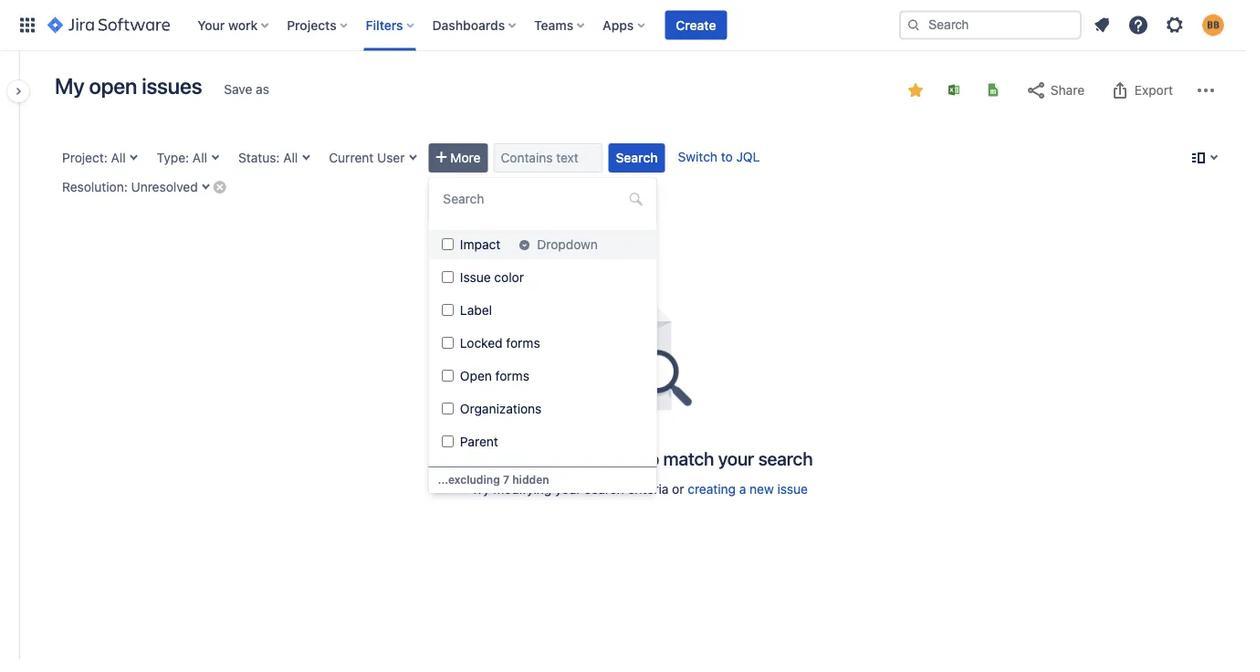 Task type: vqa. For each thing, say whether or not it's contained in the screenshot.
And
no



Task type: describe. For each thing, give the bounding box(es) containing it.
as
[[256, 82, 269, 97]]

search field inside banner
[[900, 11, 1082, 40]]

criteria
[[628, 482, 669, 497]]

search
[[616, 150, 658, 165]]

save as button
[[215, 75, 278, 104]]

search button
[[609, 143, 665, 173]]

switch to jql
[[678, 149, 760, 164]]

locked
[[460, 336, 502, 351]]

settings image
[[1164, 14, 1186, 36]]

new
[[750, 482, 774, 497]]

share
[[1051, 83, 1085, 98]]

modifying
[[493, 482, 552, 497]]

no
[[466, 448, 490, 469]]

Search issues using keywords text field
[[494, 143, 603, 173]]

apps button
[[597, 11, 652, 40]]

resolution:
[[62, 179, 128, 195]]

jql
[[737, 149, 760, 164]]

your
[[198, 17, 225, 32]]

save
[[224, 82, 252, 97]]

hidden
[[513, 473, 549, 486]]

0 horizontal spatial your
[[555, 482, 581, 497]]

...excluding
[[438, 473, 500, 486]]

default image
[[629, 192, 643, 206]]

issue color
[[460, 270, 524, 285]]

type:
[[157, 150, 189, 165]]

parent
[[460, 434, 498, 449]]

teams button
[[529, 11, 592, 40]]

open
[[460, 369, 492, 384]]

open forms
[[460, 369, 529, 384]]

projects
[[287, 17, 337, 32]]

create button
[[665, 11, 727, 40]]

were
[[549, 448, 588, 469]]

export button
[[1101, 76, 1183, 105]]

projects button
[[282, 11, 355, 40]]

no issues were found to match your search
[[466, 448, 813, 469]]

issue
[[778, 482, 808, 497]]

1 vertical spatial issues
[[494, 448, 545, 469]]

found
[[592, 448, 639, 469]]

dropdown
[[537, 237, 598, 252]]

dropdown image
[[519, 240, 530, 251]]

apps
[[603, 17, 634, 32]]

open in google sheets image
[[986, 83, 1001, 97]]

current user
[[329, 150, 405, 165]]

color
[[494, 270, 524, 285]]

type: all
[[157, 150, 207, 165]]

my
[[55, 73, 84, 99]]

open
[[89, 73, 137, 99]]

0 horizontal spatial to
[[643, 448, 659, 469]]

try
[[471, 482, 490, 497]]

sidebar navigation image
[[0, 73, 40, 110]]

your profile and settings image
[[1203, 14, 1225, 36]]

status: all
[[238, 150, 298, 165]]

label
[[460, 303, 492, 318]]

project:
[[62, 150, 108, 165]]

switch to jql link
[[678, 149, 760, 164]]

dashboards
[[433, 17, 505, 32]]

1 vertical spatial search
[[585, 482, 624, 497]]

0 vertical spatial search
[[759, 448, 813, 469]]



Task type: locate. For each thing, give the bounding box(es) containing it.
your work button
[[192, 11, 276, 40]]

small image
[[909, 83, 923, 98]]

help image
[[1128, 14, 1150, 36]]

all right "type:"
[[193, 150, 207, 165]]

0 vertical spatial your
[[719, 448, 755, 469]]

search down the found
[[585, 482, 624, 497]]

current user button
[[322, 143, 423, 173]]

more button
[[429, 143, 488, 173]]

0 horizontal spatial all
[[111, 150, 126, 165]]

match
[[664, 448, 715, 469]]

forms for open forms
[[495, 369, 529, 384]]

your work
[[198, 17, 258, 32]]

None checkbox
[[442, 271, 453, 283], [442, 304, 453, 316], [442, 337, 453, 349], [442, 370, 453, 382], [442, 403, 453, 415], [442, 271, 453, 283], [442, 304, 453, 316], [442, 337, 453, 349], [442, 370, 453, 382], [442, 403, 453, 415]]

create
[[676, 17, 716, 32]]

search
[[759, 448, 813, 469], [585, 482, 624, 497]]

issue
[[460, 270, 491, 285]]

issues right open on the left
[[142, 73, 202, 99]]

your down were
[[555, 482, 581, 497]]

locked forms
[[460, 336, 540, 351]]

issues
[[142, 73, 202, 99], [494, 448, 545, 469]]

notifications image
[[1091, 14, 1113, 36]]

try modifying your search criteria or creating a new issue
[[471, 482, 808, 497]]

1 horizontal spatial your
[[719, 448, 755, 469]]

forms up organizations
[[495, 369, 529, 384]]

issues up hidden
[[494, 448, 545, 469]]

user
[[377, 150, 405, 165]]

primary element
[[11, 0, 900, 51]]

0 horizontal spatial issues
[[142, 73, 202, 99]]

2 all from the left
[[193, 150, 207, 165]]

forms
[[506, 336, 540, 351], [495, 369, 529, 384]]

Search field
[[900, 11, 1082, 40], [438, 186, 648, 212]]

organizations
[[460, 401, 541, 416]]

search field up the open in google sheets image
[[900, 11, 1082, 40]]

1 all from the left
[[111, 150, 126, 165]]

unresolved
[[131, 179, 198, 195]]

hello
[[460, 204, 490, 219]]

0 vertical spatial issues
[[142, 73, 202, 99]]

work
[[228, 17, 258, 32]]

save as
[[224, 82, 269, 97]]

0 vertical spatial forms
[[506, 336, 540, 351]]

2 horizontal spatial all
[[283, 150, 298, 165]]

search image
[[907, 18, 922, 32]]

search field down search issues using keywords text box
[[438, 186, 648, 212]]

3 all from the left
[[283, 150, 298, 165]]

priority
[[460, 467, 502, 482]]

1 vertical spatial search field
[[438, 186, 648, 212]]

1 horizontal spatial all
[[193, 150, 207, 165]]

1 horizontal spatial search
[[759, 448, 813, 469]]

search up issue on the bottom right of page
[[759, 448, 813, 469]]

creating a new issue link
[[688, 482, 808, 497]]

to up criteria
[[643, 448, 659, 469]]

current
[[329, 150, 374, 165]]

your up a
[[719, 448, 755, 469]]

...excluding 7 hidden
[[438, 473, 549, 486]]

impact
[[460, 237, 500, 252]]

jira software image
[[47, 14, 170, 36], [47, 14, 170, 36]]

or
[[672, 482, 685, 497]]

my open issues
[[55, 73, 202, 99]]

your
[[719, 448, 755, 469], [555, 482, 581, 497]]

filters
[[366, 17, 403, 32]]

0 horizontal spatial search
[[585, 482, 624, 497]]

0 vertical spatial to
[[721, 149, 733, 164]]

appswitcher icon image
[[16, 14, 38, 36]]

remove criteria image
[[213, 179, 227, 194]]

all right status:
[[283, 150, 298, 165]]

share link
[[1017, 76, 1094, 105]]

forms for locked forms
[[506, 336, 540, 351]]

all for status: all
[[283, 150, 298, 165]]

0 horizontal spatial search field
[[438, 186, 648, 212]]

all for type: all
[[193, 150, 207, 165]]

forms right the locked
[[506, 336, 540, 351]]

all
[[111, 150, 126, 165], [193, 150, 207, 165], [283, 150, 298, 165]]

None checkbox
[[442, 238, 453, 250], [442, 436, 453, 448], [442, 238, 453, 250], [442, 436, 453, 448]]

all for project: all
[[111, 150, 126, 165]]

status:
[[238, 150, 280, 165]]

1 horizontal spatial search field
[[900, 11, 1082, 40]]

to left jql
[[721, 149, 733, 164]]

1 horizontal spatial issues
[[494, 448, 545, 469]]

dashboards button
[[427, 11, 523, 40]]

teams
[[534, 17, 574, 32]]

project: all
[[62, 150, 126, 165]]

banner
[[0, 0, 1247, 51]]

1 vertical spatial your
[[555, 482, 581, 497]]

a
[[740, 482, 747, 497]]

1 vertical spatial forms
[[495, 369, 529, 384]]

export
[[1135, 83, 1174, 98]]

7
[[503, 473, 510, 486]]

banner containing your work
[[0, 0, 1247, 51]]

resolution: unresolved
[[62, 179, 198, 195]]

filters button
[[360, 11, 422, 40]]

switch
[[678, 149, 718, 164]]

to
[[721, 149, 733, 164], [643, 448, 659, 469]]

open in microsoft excel image
[[947, 83, 962, 97]]

1 horizontal spatial to
[[721, 149, 733, 164]]

more
[[451, 150, 481, 165]]

all up resolution: unresolved
[[111, 150, 126, 165]]

0 vertical spatial search field
[[900, 11, 1082, 40]]

1 vertical spatial to
[[643, 448, 659, 469]]

creating
[[688, 482, 736, 497]]



